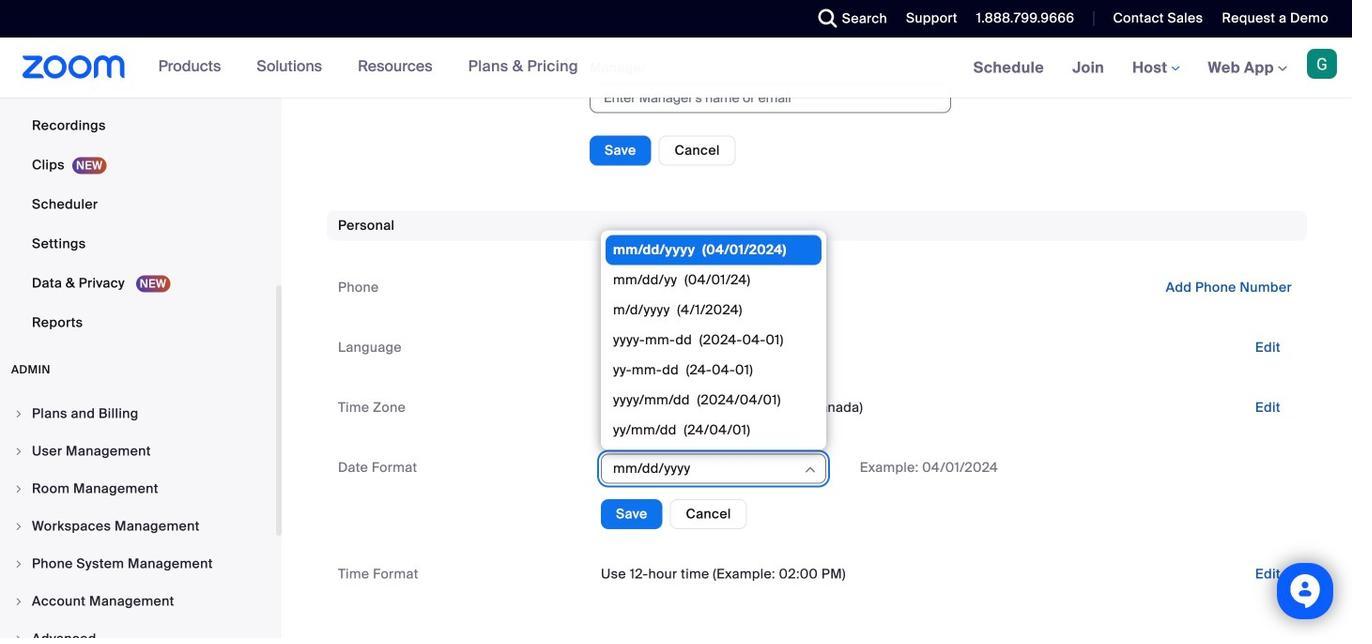 Task type: describe. For each thing, give the bounding box(es) containing it.
5 menu item from the top
[[0, 546, 276, 582]]

3 right image from the top
[[13, 521, 24, 532]]

admin menu menu
[[0, 396, 276, 638]]

product information navigation
[[144, 38, 592, 98]]

meetings navigation
[[959, 38, 1352, 99]]

side navigation navigation
[[0, 0, 282, 638]]

1 menu item from the top
[[0, 396, 276, 432]]

7 menu item from the top
[[0, 622, 276, 638]]

right image
[[13, 484, 24, 495]]

personal menu menu
[[0, 0, 276, 344]]

1 right image from the top
[[13, 408, 24, 420]]

4 menu item from the top
[[0, 509, 276, 545]]

2 right image from the top
[[13, 446, 24, 457]]

zoom logo image
[[23, 55, 125, 79]]



Task type: locate. For each thing, give the bounding box(es) containing it.
list box
[[606, 235, 822, 638]]

profile picture image
[[1307, 49, 1337, 79]]

3 menu item from the top
[[0, 471, 276, 507]]

6 right image from the top
[[13, 634, 24, 638]]

6 menu item from the top
[[0, 584, 276, 620]]

e.g. Product Manager text field
[[590, 0, 951, 30]]

banner
[[0, 38, 1352, 99]]

2 menu item from the top
[[0, 434, 276, 469]]

4 right image from the top
[[13, 559, 24, 570]]

5 right image from the top
[[13, 596, 24, 607]]

menu item
[[0, 396, 276, 432], [0, 434, 276, 469], [0, 471, 276, 507], [0, 509, 276, 545], [0, 546, 276, 582], [0, 584, 276, 620], [0, 622, 276, 638]]

right image
[[13, 408, 24, 420], [13, 446, 24, 457], [13, 521, 24, 532], [13, 559, 24, 570], [13, 596, 24, 607], [13, 634, 24, 638]]



Task type: vqa. For each thing, say whether or not it's contained in the screenshot.
6th Menu Item from the bottom
yes



